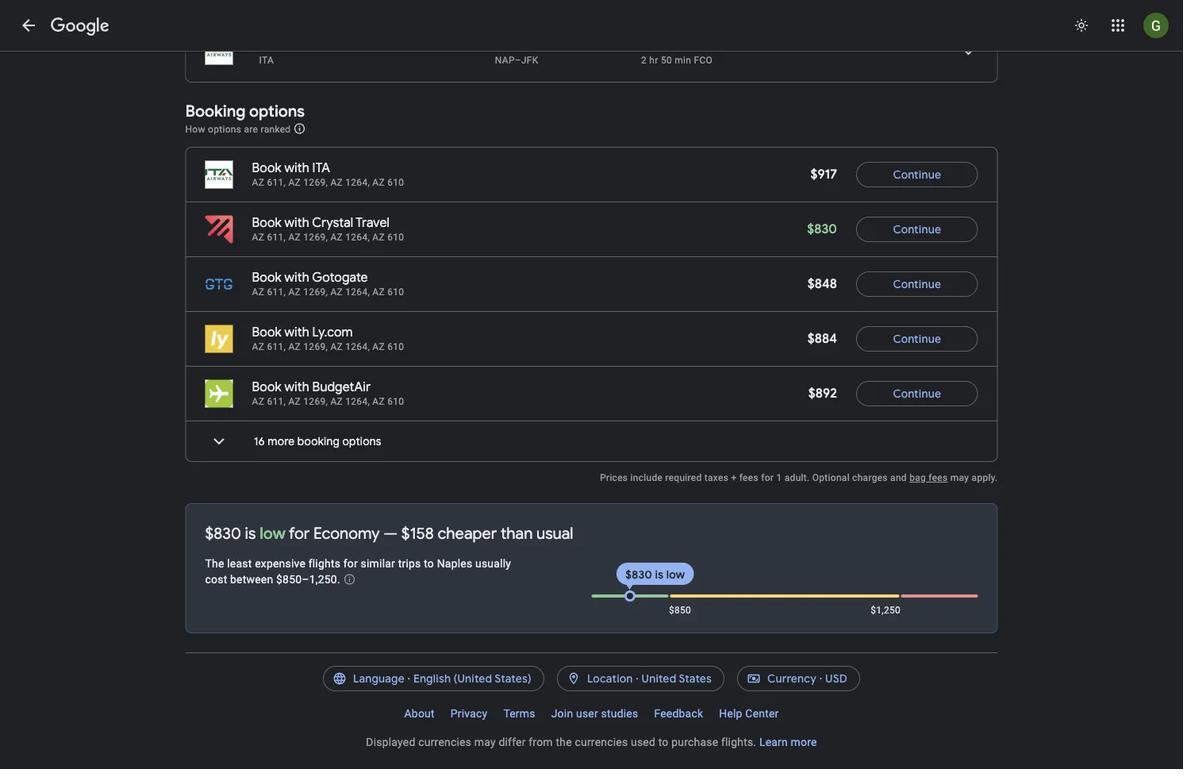 Task type: describe. For each thing, give the bounding box(es) containing it.
the
[[205, 557, 224, 570]]

611, for book with ita
[[267, 177, 286, 188]]

expensive
[[255, 557, 306, 570]]

prices
[[600, 472, 628, 484]]

economy
[[314, 523, 380, 544]]

options for how
[[208, 123, 242, 135]]

states)
[[495, 672, 532, 686]]

sep
[[292, 35, 315, 52]]

917 US dollars text field
[[811, 166, 838, 183]]

purchase
[[672, 736, 719, 749]]

1 stop 2 hr 50 min fco
[[642, 35, 713, 66]]

2
[[642, 55, 647, 66]]

usd
[[826, 672, 848, 686]]

11:25 am – 6:55 pm
[[344, 35, 453, 52]]

1 horizontal spatial more
[[791, 736, 818, 749]]

help
[[720, 707, 743, 720]]

16 more booking options
[[254, 434, 382, 449]]

1 vertical spatial 1
[[777, 472, 783, 484]]

the least expensive flights for similar trips to naples usually cost between $850–1,250.
[[205, 557, 511, 586]]

2 fees from the left
[[929, 472, 949, 484]]

layover (1 of 1) is a 2 hr 50 min layover at leonardo da vinci–fiumicino airport in rome. element
[[642, 54, 788, 67]]

the
[[556, 736, 572, 749]]

to inside the least expensive flights for similar trips to naples usually cost between $850–1,250.
[[424, 557, 434, 570]]

taxes
[[705, 472, 729, 484]]

fco
[[694, 55, 713, 66]]

is for $830 is low for economy — $158 cheaper than usual
[[245, 523, 256, 544]]

1 vertical spatial for
[[289, 523, 310, 544]]

min inside 13 hr 30 min nap – jfk
[[543, 35, 565, 52]]

include
[[631, 472, 663, 484]]

language
[[353, 672, 405, 686]]

location
[[588, 672, 633, 686]]

– inside 13 hr 30 min nap – jfk
[[515, 55, 522, 66]]

bag fees button
[[910, 472, 949, 484]]

$830 for $830
[[808, 221, 838, 237]]

0 vertical spatial more
[[268, 434, 295, 449]]

892 US dollars text field
[[809, 386, 838, 402]]

13 hr 30 min nap – jfk
[[495, 35, 565, 66]]

continue button for $884
[[857, 320, 979, 358]]

6:55 pm
[[407, 35, 453, 52]]

1269, for gotogate
[[304, 287, 328, 298]]

continue for $884
[[894, 332, 942, 346]]

1269, inside book with crystal travel az 611, az 1269, az 1264, az 610
[[304, 232, 328, 243]]

1264, for book with gotogate
[[346, 287, 370, 298]]

usually
[[476, 557, 511, 570]]

(united
[[454, 672, 493, 686]]

trips
[[398, 557, 421, 570]]

13
[[495, 35, 507, 52]]

charges
[[853, 472, 888, 484]]

cheaper
[[438, 523, 497, 544]]

$158
[[402, 523, 434, 544]]

30
[[525, 35, 540, 52]]

continue button for $892
[[857, 375, 979, 413]]

total duration 13 hr 30 min. element
[[495, 35, 642, 54]]

1264, inside book with crystal travel az 611, az 1269, az 1264, az 610
[[346, 232, 370, 243]]

50
[[661, 55, 673, 66]]

610 for book with ly.com
[[388, 341, 404, 353]]

for inside the least expensive flights for similar trips to naples usually cost between $850–1,250.
[[344, 557, 358, 570]]

prices include required taxes + fees for 1 adult. optional charges and bag fees may apply.
[[600, 472, 999, 484]]

ly.com
[[313, 324, 353, 341]]

gotogate
[[312, 270, 368, 286]]

join
[[552, 707, 574, 720]]

flight numbers az 611, az 1269, az 1264, az 610 text field for ly.com
[[252, 341, 404, 353]]

11
[[318, 35, 328, 52]]

11:25 am
[[344, 35, 394, 52]]

$830 for $830 is low for economy — $158 cheaper than usual
[[205, 523, 241, 544]]

0 horizontal spatial may
[[475, 736, 496, 749]]

english (united states)
[[414, 672, 532, 686]]

help center
[[720, 707, 779, 720]]

continue button for $917
[[857, 156, 979, 194]]

terms
[[504, 707, 536, 720]]

$830 is low
[[626, 568, 686, 582]]

book with budgetair az 611, az 1269, az 1264, az 610
[[252, 379, 404, 407]]

between
[[230, 573, 273, 586]]

with for ly.com
[[285, 324, 310, 341]]

learn more link
[[760, 736, 818, 749]]

with for crystal
[[285, 215, 310, 231]]

center
[[746, 707, 779, 720]]

privacy
[[451, 707, 488, 720]]

naples
[[437, 557, 473, 570]]

stop
[[650, 35, 675, 52]]

how options are ranked
[[185, 123, 294, 135]]

1264, for book with ly.com
[[346, 341, 370, 353]]

feedback link
[[647, 701, 712, 727]]

learn more about booking options element
[[294, 120, 306, 137]]

continue button for $848
[[857, 265, 979, 303]]

about
[[405, 707, 435, 720]]

flights
[[309, 557, 341, 570]]

610 for book with ita
[[388, 177, 404, 188]]

least
[[227, 557, 252, 570]]

united states
[[642, 672, 712, 686]]

with for gotogate
[[285, 270, 310, 286]]

return flight on wednesday, september 11. leaves naples international airport at 11:25 am on wednesday, september 11 and arrives at john f. kennedy international airport at 6:55 pm on wednesday, september 11. element
[[259, 35, 453, 52]]

cost
[[205, 573, 227, 586]]

0 horizontal spatial –
[[397, 35, 404, 52]]

$1,250
[[871, 605, 901, 616]]

low for $830 is low for economy — $158 cheaper than usual
[[260, 523, 286, 544]]

611, for book with gotogate
[[267, 287, 286, 298]]

continue for $892
[[894, 387, 942, 401]]

user
[[577, 707, 599, 720]]

currency
[[768, 672, 817, 686]]

budgetair
[[313, 379, 371, 395]]

0 vertical spatial ita
[[259, 55, 274, 66]]

low for $830 is low
[[667, 568, 686, 582]]

611, for book with budgetair
[[267, 396, 286, 407]]

1269, for ly.com
[[304, 341, 328, 353]]

min inside "1 stop 2 hr 50 min fco"
[[675, 55, 692, 66]]

wed,
[[259, 35, 290, 52]]

and
[[891, 472, 908, 484]]

hr inside 13 hr 30 min nap – jfk
[[510, 35, 522, 52]]

studies
[[602, 707, 639, 720]]

$850–1,250.
[[276, 573, 340, 586]]



Task type: locate. For each thing, give the bounding box(es) containing it.
az
[[252, 177, 265, 188], [289, 177, 301, 188], [331, 177, 343, 188], [373, 177, 385, 188], [252, 232, 265, 243], [289, 232, 301, 243], [331, 232, 343, 243], [373, 232, 385, 243], [252, 287, 265, 298], [289, 287, 301, 298], [331, 287, 343, 298], [373, 287, 385, 298], [252, 341, 265, 353], [289, 341, 301, 353], [331, 341, 343, 353], [373, 341, 385, 353], [252, 396, 265, 407], [289, 396, 301, 407], [331, 396, 343, 407], [373, 396, 385, 407]]

to right trips
[[424, 557, 434, 570]]

min right 50
[[675, 55, 692, 66]]

fees right "+"
[[740, 472, 759, 484]]

0 vertical spatial flight numbers az 611, az 1269, az 1264, az 610 text field
[[252, 287, 404, 298]]

hr inside "1 stop 2 hr 50 min fco"
[[650, 55, 659, 66]]

2 with from the top
[[285, 215, 310, 231]]

0 horizontal spatial more
[[268, 434, 295, 449]]

2 vertical spatial $830
[[626, 568, 653, 582]]

611,
[[267, 177, 286, 188], [267, 232, 286, 243], [267, 287, 286, 298], [267, 341, 286, 353], [267, 396, 286, 407]]

flight numbers az 611, az 1269, az 1264, az 610 text field down ly.com
[[252, 341, 404, 353]]

0 vertical spatial options
[[249, 101, 305, 121]]

1 horizontal spatial options
[[249, 101, 305, 121]]

booking
[[298, 434, 340, 449]]

continue button
[[857, 156, 979, 194], [857, 210, 979, 249], [857, 265, 979, 303], [857, 320, 979, 358], [857, 375, 979, 413]]

hr right the 2
[[650, 55, 659, 66]]

for up learn more about price insights icon
[[344, 557, 358, 570]]

may left apply.
[[951, 472, 970, 484]]

1269, up crystal
[[304, 177, 328, 188]]

4 1269, from the top
[[304, 341, 328, 353]]

flight details. return flight on wednesday, september 11. leaves naples international airport at 11:25 am on wednesday, september 11 and arrives at john f. kennedy international airport at 6:55 pm on wednesday, september 11. image
[[950, 33, 988, 71]]

optional
[[813, 472, 850, 484]]

continue
[[894, 168, 942, 182], [894, 222, 942, 237], [894, 277, 942, 291], [894, 332, 942, 346], [894, 387, 942, 401]]

displayed currencies may differ from the currencies used to purchase flights. learn more
[[366, 736, 818, 749]]

from
[[529, 736, 553, 749]]

611, inside book with ly.com az 611, az 1269, az 1264, az 610
[[267, 341, 286, 353]]

1269, down crystal
[[304, 232, 328, 243]]

1 vertical spatial ita
[[313, 160, 330, 176]]

1 vertical spatial flight numbers az 611, az 1269, az 1264, az 610 text field
[[252, 341, 404, 353]]

with inside book with ita az 611, az 1269, az 1264, az 610
[[285, 160, 310, 176]]

1269, down "gotogate"
[[304, 287, 328, 298]]

continue for $917
[[894, 168, 942, 182]]

go back image
[[19, 16, 38, 35]]

0 vertical spatial may
[[951, 472, 970, 484]]

5 611, from the top
[[267, 396, 286, 407]]

1 horizontal spatial $830
[[626, 568, 653, 582]]

options right booking
[[343, 434, 382, 449]]

0 vertical spatial low
[[260, 523, 286, 544]]

3 611, from the top
[[267, 287, 286, 298]]

2 611, from the top
[[267, 232, 286, 243]]

1 vertical spatial hr
[[650, 55, 659, 66]]

1264, inside book with ita az 611, az 1269, az 1264, az 610
[[346, 177, 370, 188]]

1 fees from the left
[[740, 472, 759, 484]]

feedback
[[655, 707, 704, 720]]

book for book with crystal travel
[[252, 215, 282, 231]]

4 610 from the top
[[388, 341, 404, 353]]

2 1269, from the top
[[304, 232, 328, 243]]

$830 for $830 is low
[[626, 568, 653, 582]]

1264, down ly.com
[[346, 341, 370, 353]]

more right 16 on the left of the page
[[268, 434, 295, 449]]

1 vertical spatial –
[[515, 55, 522, 66]]

0 horizontal spatial currencies
[[419, 736, 472, 749]]

1 610 from the top
[[388, 177, 404, 188]]

options for booking
[[249, 101, 305, 121]]

1264, down travel
[[346, 232, 370, 243]]

610 for book with gotogate
[[388, 287, 404, 298]]

2 1264, from the top
[[346, 232, 370, 243]]

join user studies
[[552, 707, 639, 720]]

with left crystal
[[285, 215, 310, 231]]

Flight numbers AZ 611, AZ 1269, AZ 1264, AZ 610 text field
[[252, 287, 404, 298], [252, 341, 404, 353]]

1269, for ita
[[304, 177, 328, 188]]

hr right 13
[[510, 35, 522, 52]]

jfk
[[522, 55, 539, 66]]

1 flight numbers az 611, az 1269, az 1264, az 610 text field from the top
[[252, 287, 404, 298]]

with up az 611, az 1269, az 1264, az 610 text box
[[285, 379, 310, 395]]

3 with from the top
[[285, 270, 310, 286]]

united
[[642, 672, 677, 686]]

1 continue from the top
[[894, 168, 942, 182]]

1 horizontal spatial currencies
[[575, 736, 628, 749]]

with down learn more about booking options icon
[[285, 160, 310, 176]]

continue for $848
[[894, 277, 942, 291]]

3 1269, from the top
[[304, 287, 328, 298]]

0 vertical spatial flight numbers az 611, az 1269, az 1264, az 610 text field
[[252, 177, 404, 188]]

book for book with budgetair
[[252, 379, 282, 395]]

$884
[[808, 331, 838, 347]]

flights.
[[722, 736, 757, 749]]

to
[[424, 557, 434, 570], [659, 736, 669, 749]]

$917
[[811, 166, 838, 183]]

611, up the book with budgetair az 611, az 1269, az 1264, az 610
[[267, 341, 286, 353]]

flight numbers az 611, az 1269, az 1264, az 610 text field for gotogate
[[252, 287, 404, 298]]

0 horizontal spatial ita
[[259, 55, 274, 66]]

610 inside the book with budgetair az 611, az 1269, az 1264, az 610
[[388, 396, 404, 407]]

1 horizontal spatial min
[[675, 55, 692, 66]]

book with gotogate az 611, az 1269, az 1264, az 610
[[252, 270, 404, 298]]

Departure time: 11:25 AM. text field
[[344, 35, 394, 52]]

privacy link
[[443, 701, 496, 727]]

16 more booking options image
[[200, 422, 238, 461]]

required
[[666, 472, 702, 484]]

fees right bag
[[929, 472, 949, 484]]

terms link
[[496, 701, 544, 727]]

16
[[254, 434, 265, 449]]

2 continue button from the top
[[857, 210, 979, 249]]

1269, inside book with ita az 611, az 1269, az 1264, az 610
[[304, 177, 328, 188]]

hr
[[510, 35, 522, 52], [650, 55, 659, 66]]

with inside book with gotogate az 611, az 1269, az 1264, az 610
[[285, 270, 310, 286]]

book up 16 on the left of the page
[[252, 379, 282, 395]]

610 inside book with ly.com az 611, az 1269, az 1264, az 610
[[388, 341, 404, 353]]

to right used
[[659, 736, 669, 749]]

book inside book with ita az 611, az 1269, az 1264, az 610
[[252, 160, 282, 176]]

learn more about booking options image
[[294, 122, 306, 135]]

book with ita az 611, az 1269, az 1264, az 610
[[252, 160, 404, 188]]

0 horizontal spatial is
[[245, 523, 256, 544]]

book for book with ita
[[252, 160, 282, 176]]

$850
[[669, 605, 692, 616]]

–
[[397, 35, 404, 52], [515, 55, 522, 66]]

611, for book with ly.com
[[267, 341, 286, 353]]

0 vertical spatial for
[[762, 472, 774, 484]]

help center link
[[712, 701, 787, 727]]

1269, for budgetair
[[304, 396, 328, 407]]

1 611, from the top
[[267, 177, 286, 188]]

with for ita
[[285, 160, 310, 176]]

nap
[[495, 55, 515, 66]]

low up $850
[[667, 568, 686, 582]]

4 611, from the top
[[267, 341, 286, 353]]

5 1269, from the top
[[304, 396, 328, 407]]

611, up book with gotogate az 611, az 1269, az 1264, az 610
[[267, 232, 286, 243]]

book
[[252, 160, 282, 176], [252, 215, 282, 231], [252, 270, 282, 286], [252, 324, 282, 341], [252, 379, 282, 395]]

flight numbers az 611, az 1269, az 1264, az 610 text field down "gotogate"
[[252, 287, 404, 298]]

1264, down the "budgetair"
[[346, 396, 370, 407]]

displayed
[[366, 736, 416, 749]]

travel
[[356, 215, 390, 231]]

0 vertical spatial is
[[245, 523, 256, 544]]

Arrival time: 6:55 PM. text field
[[407, 35, 453, 52]]

4 book from the top
[[252, 324, 282, 341]]

0 horizontal spatial $830
[[205, 523, 241, 544]]

learn more about price insights image
[[343, 573, 356, 586]]

2 horizontal spatial for
[[762, 472, 774, 484]]

book left "gotogate"
[[252, 270, 282, 286]]

—
[[384, 523, 398, 544]]

differ
[[499, 736, 526, 749]]

4 with from the top
[[285, 324, 310, 341]]

0 vertical spatial $830
[[808, 221, 838, 237]]

611, up book with ly.com az 611, az 1269, az 1264, az 610
[[267, 287, 286, 298]]

booking
[[185, 101, 246, 121]]

4 1264, from the top
[[346, 341, 370, 353]]

flight numbers az 611, az 1269, az 1264, az 610 text field for ita
[[252, 177, 404, 188]]

2 vertical spatial for
[[344, 557, 358, 570]]

611, up 16 more booking options at the left bottom of page
[[267, 396, 286, 407]]

0 vertical spatial min
[[543, 35, 565, 52]]

learn
[[760, 736, 788, 749]]

options up ranked
[[249, 101, 305, 121]]

currencies
[[419, 736, 472, 749], [575, 736, 628, 749]]

currencies down join user studies link at the bottom
[[575, 736, 628, 749]]

Flight numbers AZ 611, AZ 1269, AZ 1264, AZ 610 text field
[[252, 177, 404, 188], [252, 232, 404, 243]]

flight numbers az 611, az 1269, az 1264, az 610 text field up crystal
[[252, 177, 404, 188]]

about link
[[397, 701, 443, 727]]

0 horizontal spatial min
[[543, 35, 565, 52]]

4 continue button from the top
[[857, 320, 979, 358]]

2 flight numbers az 611, az 1269, az 1264, az 610 text field from the top
[[252, 232, 404, 243]]

1 continue button from the top
[[857, 156, 979, 194]]

0 horizontal spatial hr
[[510, 35, 522, 52]]

5 continue button from the top
[[857, 375, 979, 413]]

610 inside book with ita az 611, az 1269, az 1264, az 610
[[388, 177, 404, 188]]

flight numbers az 611, az 1269, az 1264, az 610 text field for crystal
[[252, 232, 404, 243]]

crystal
[[312, 215, 354, 231]]

0 horizontal spatial 1
[[642, 35, 647, 52]]

1 horizontal spatial –
[[515, 55, 522, 66]]

states
[[679, 672, 712, 686]]

1269,
[[304, 177, 328, 188], [304, 232, 328, 243], [304, 287, 328, 298], [304, 341, 328, 353], [304, 396, 328, 407]]

used
[[631, 736, 656, 749]]

1264, down "gotogate"
[[346, 287, 370, 298]]

is for $830 is low
[[655, 568, 664, 582]]

1 with from the top
[[285, 160, 310, 176]]

book for book with gotogate
[[252, 270, 282, 286]]

1 horizontal spatial may
[[951, 472, 970, 484]]

1269, down ly.com
[[304, 341, 328, 353]]

611, inside book with ita az 611, az 1269, az 1264, az 610
[[267, 177, 286, 188]]

611, inside the book with budgetair az 611, az 1269, az 1264, az 610
[[267, 396, 286, 407]]

than
[[501, 523, 533, 544]]

usual
[[537, 523, 574, 544]]

continue for $830
[[894, 222, 942, 237]]

options
[[249, 101, 305, 121], [208, 123, 242, 135], [343, 434, 382, 449]]

1 inside "1 stop 2 hr 50 min fco"
[[642, 35, 647, 52]]

2 currencies from the left
[[575, 736, 628, 749]]

book with ly.com az 611, az 1269, az 1264, az 610
[[252, 324, 404, 353]]

low up expensive
[[260, 523, 286, 544]]

1
[[642, 35, 647, 52], [777, 472, 783, 484]]

610 for book with budgetair
[[388, 396, 404, 407]]

830 US dollars text field
[[808, 221, 838, 237]]

611, down ranked
[[267, 177, 286, 188]]

3 continue from the top
[[894, 277, 942, 291]]

0 horizontal spatial low
[[260, 523, 286, 544]]

english
[[414, 672, 451, 686]]

3 continue button from the top
[[857, 265, 979, 303]]

1 stop flight. element
[[642, 35, 675, 54]]

ita down wed,
[[259, 55, 274, 66]]

1264, for book with budgetair
[[346, 396, 370, 407]]

book for book with ly.com
[[252, 324, 282, 341]]

1269, inside book with gotogate az 611, az 1269, az 1264, az 610
[[304, 287, 328, 298]]

1264, inside book with gotogate az 611, az 1269, az 1264, az 610
[[346, 287, 370, 298]]

1264, up travel
[[346, 177, 370, 188]]

book inside book with crystal travel az 611, az 1269, az 1264, az 610
[[252, 215, 282, 231]]

change appearance image
[[1063, 6, 1101, 44]]

1 vertical spatial options
[[208, 123, 242, 135]]

currencies down privacy link
[[419, 736, 472, 749]]

book inside book with ly.com az 611, az 1269, az 1264, az 610
[[252, 324, 282, 341]]

1 vertical spatial flight numbers az 611, az 1269, az 1264, az 610 text field
[[252, 232, 404, 243]]

1264, inside the book with budgetair az 611, az 1269, az 1264, az 610
[[346, 396, 370, 407]]

book left crystal
[[252, 215, 282, 231]]

 image
[[335, 36, 338, 52]]

5 book from the top
[[252, 379, 282, 395]]

min right 30
[[543, 35, 565, 52]]

4 continue from the top
[[894, 332, 942, 346]]

0 vertical spatial to
[[424, 557, 434, 570]]

1264,
[[346, 177, 370, 188], [346, 232, 370, 243], [346, 287, 370, 298], [346, 341, 370, 353], [346, 396, 370, 407]]

apply.
[[972, 472, 999, 484]]

min
[[543, 35, 565, 52], [675, 55, 692, 66]]

2 book from the top
[[252, 215, 282, 231]]

5 continue from the top
[[894, 387, 942, 401]]

2 flight numbers az 611, az 1269, az 1264, az 610 text field from the top
[[252, 341, 404, 353]]

1264, for book with ita
[[346, 177, 370, 188]]

884 US dollars text field
[[808, 331, 838, 347]]

611, inside book with gotogate az 611, az 1269, az 1264, az 610
[[267, 287, 286, 298]]

with
[[285, 160, 310, 176], [285, 215, 310, 231], [285, 270, 310, 286], [285, 324, 310, 341], [285, 379, 310, 395]]

for up expensive
[[289, 523, 310, 544]]

1 horizontal spatial fees
[[929, 472, 949, 484]]

1 book from the top
[[252, 160, 282, 176]]

1264, inside book with ly.com az 611, az 1269, az 1264, az 610
[[346, 341, 370, 353]]

more right learn
[[791, 736, 818, 749]]

with inside book with crystal travel az 611, az 1269, az 1264, az 610
[[285, 215, 310, 231]]

may left differ
[[475, 736, 496, 749]]

848 US dollars text field
[[808, 276, 838, 292]]

may
[[951, 472, 970, 484], [475, 736, 496, 749]]

3 book from the top
[[252, 270, 282, 286]]

bag
[[910, 472, 927, 484]]

+
[[732, 472, 737, 484]]

ita
[[259, 55, 274, 66], [313, 160, 330, 176]]

book down ranked
[[252, 160, 282, 176]]

0 horizontal spatial options
[[208, 123, 242, 135]]

wed, sep 11
[[259, 35, 328, 52]]

similar
[[361, 557, 395, 570]]

611, inside book with crystal travel az 611, az 1269, az 1264, az 610
[[267, 232, 286, 243]]

book with crystal travel az 611, az 1269, az 1264, az 610
[[252, 215, 404, 243]]

are
[[244, 123, 258, 135]]

how
[[185, 123, 206, 135]]

3 1264, from the top
[[346, 287, 370, 298]]

adult.
[[785, 472, 810, 484]]

0 vertical spatial hr
[[510, 35, 522, 52]]

1 1269, from the top
[[304, 177, 328, 188]]

5 1264, from the top
[[346, 396, 370, 407]]

2 horizontal spatial options
[[343, 434, 382, 449]]

1 vertical spatial is
[[655, 568, 664, 582]]

5 610 from the top
[[388, 396, 404, 407]]

$892
[[809, 386, 838, 402]]

0 horizontal spatial fees
[[740, 472, 759, 484]]

1 horizontal spatial for
[[344, 557, 358, 570]]

with left ly.com
[[285, 324, 310, 341]]

1 left the adult.
[[777, 472, 783, 484]]

1 1264, from the top
[[346, 177, 370, 188]]

5 with from the top
[[285, 379, 310, 395]]

$830 is low for economy — $158 cheaper than usual
[[205, 523, 574, 544]]

ita up crystal
[[313, 160, 330, 176]]

book left ly.com
[[252, 324, 282, 341]]

610 inside book with gotogate az 611, az 1269, az 1264, az 610
[[388, 287, 404, 298]]

2 610 from the top
[[388, 232, 404, 243]]

3 610 from the top
[[388, 287, 404, 298]]

1269, down the "budgetair"
[[304, 396, 328, 407]]

1269, inside the book with budgetair az 611, az 1269, az 1264, az 610
[[304, 396, 328, 407]]

options down booking
[[208, 123, 242, 135]]

1 horizontal spatial to
[[659, 736, 669, 749]]

1 horizontal spatial low
[[667, 568, 686, 582]]

booking options
[[185, 101, 305, 121]]

ranked
[[261, 123, 291, 135]]

ita inside book with ita az 611, az 1269, az 1264, az 610
[[313, 160, 330, 176]]

2 vertical spatial options
[[343, 434, 382, 449]]

2 continue from the top
[[894, 222, 942, 237]]

1 vertical spatial $830
[[205, 523, 241, 544]]

1 vertical spatial to
[[659, 736, 669, 749]]

0 horizontal spatial for
[[289, 523, 310, 544]]

1 up the 2
[[642, 35, 647, 52]]

 image inside return flight on wednesday, september 11. leaves naples international airport at 11:25 am on wednesday, september 11 and arrives at john f. kennedy international airport at 6:55 pm on wednesday, september 11. element
[[335, 36, 338, 52]]

1 vertical spatial min
[[675, 55, 692, 66]]

1 flight numbers az 611, az 1269, az 1264, az 610 text field from the top
[[252, 177, 404, 188]]

1 vertical spatial more
[[791, 736, 818, 749]]

1 horizontal spatial ita
[[313, 160, 330, 176]]

0 vertical spatial –
[[397, 35, 404, 52]]

1 vertical spatial low
[[667, 568, 686, 582]]

1 horizontal spatial 1
[[777, 472, 783, 484]]

continue button for $830
[[857, 210, 979, 249]]

with for budgetair
[[285, 379, 310, 395]]

book inside the book with budgetair az 611, az 1269, az 1264, az 610
[[252, 379, 282, 395]]

610 inside book with crystal travel az 611, az 1269, az 1264, az 610
[[388, 232, 404, 243]]

2 horizontal spatial $830
[[808, 221, 838, 237]]

flight numbers az 611, az 1269, az 1264, az 610 text field down crystal
[[252, 232, 404, 243]]

1 horizontal spatial hr
[[650, 55, 659, 66]]

1 horizontal spatial is
[[655, 568, 664, 582]]

1 currencies from the left
[[419, 736, 472, 749]]

with left "gotogate"
[[285, 270, 310, 286]]

Flight numbers AZ 611, AZ 1269, AZ 1264, AZ 610 text field
[[252, 396, 404, 407]]

with inside the book with budgetair az 611, az 1269, az 1264, az 610
[[285, 379, 310, 395]]

book inside book with gotogate az 611, az 1269, az 1264, az 610
[[252, 270, 282, 286]]

0 vertical spatial 1
[[642, 35, 647, 52]]

fees
[[740, 472, 759, 484], [929, 472, 949, 484]]

for left the adult.
[[762, 472, 774, 484]]

1269, inside book with ly.com az 611, az 1269, az 1264, az 610
[[304, 341, 328, 353]]

0 horizontal spatial to
[[424, 557, 434, 570]]

with inside book with ly.com az 611, az 1269, az 1264, az 610
[[285, 324, 310, 341]]

1 vertical spatial may
[[475, 736, 496, 749]]



Task type: vqa. For each thing, say whether or not it's contained in the screenshot.
3rd with from the bottom
yes



